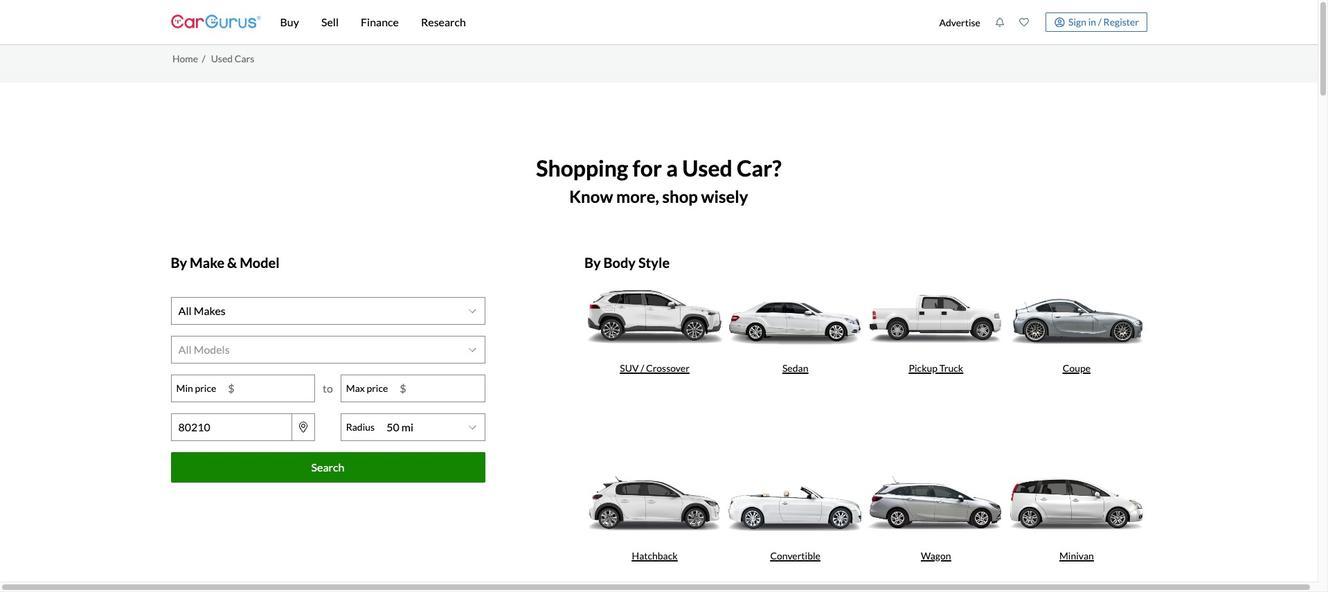 Task type: describe. For each thing, give the bounding box(es) containing it.
home / used cars
[[172, 52, 254, 64]]

minivan body style image
[[1007, 464, 1148, 543]]

0 horizontal spatial used
[[211, 52, 233, 64]]

in
[[1089, 16, 1097, 28]]

Zip Code telephone field
[[171, 413, 292, 441]]

/ for home / used cars
[[202, 52, 206, 64]]

pickup truck body style image
[[866, 276, 1007, 355]]

style
[[639, 254, 670, 271]]

advertise
[[940, 16, 981, 28]]

hatchback body style image
[[585, 464, 725, 543]]

know
[[570, 186, 613, 206]]

minivan
[[1060, 550, 1094, 562]]

buy button
[[269, 0, 310, 44]]

crossover
[[646, 362, 690, 374]]

saved cars image
[[1020, 17, 1029, 27]]

wisely
[[701, 186, 749, 206]]

sign
[[1069, 16, 1087, 28]]

sedan link
[[725, 276, 866, 464]]

shopping
[[536, 154, 629, 181]]

price for min price
[[195, 383, 216, 394]]

Max price number field
[[393, 375, 485, 402]]

open notifications image
[[995, 17, 1005, 27]]

by for by body style
[[585, 254, 601, 271]]

Min price number field
[[221, 375, 315, 402]]

convertible link
[[725, 464, 866, 592]]

register
[[1104, 16, 1140, 28]]

sign in / register
[[1069, 16, 1140, 28]]

make
[[190, 254, 225, 271]]

cars
[[235, 52, 254, 64]]

pickup truck
[[909, 362, 964, 374]]

by make & model
[[171, 254, 280, 271]]

coupe link
[[1007, 276, 1148, 464]]

sell button
[[310, 0, 350, 44]]

finance button
[[350, 0, 410, 44]]

home
[[172, 52, 198, 64]]

max
[[346, 383, 365, 394]]

home link
[[172, 52, 198, 64]]

to
[[323, 381, 333, 395]]

/ for suv / crossover
[[641, 362, 645, 374]]

truck
[[940, 362, 964, 374]]

/ inside menu item
[[1098, 16, 1102, 28]]

by for by make & model
[[171, 254, 187, 271]]



Task type: locate. For each thing, give the bounding box(es) containing it.
car?
[[737, 154, 782, 181]]

&
[[227, 254, 237, 271]]

research
[[421, 15, 466, 28]]

0 vertical spatial /
[[1098, 16, 1102, 28]]

1 horizontal spatial /
[[641, 362, 645, 374]]

menu bar
[[261, 0, 932, 44]]

used up wisely
[[682, 154, 733, 181]]

used
[[211, 52, 233, 64], [682, 154, 733, 181]]

find my location image
[[299, 422, 308, 433]]

0 vertical spatial chevron down image
[[469, 307, 476, 315]]

chevron down image
[[469, 307, 476, 315], [469, 345, 476, 354], [469, 423, 476, 431]]

model
[[240, 254, 280, 271]]

1 horizontal spatial by
[[585, 254, 601, 271]]

wagon
[[921, 550, 952, 562]]

hatchback link
[[585, 464, 725, 592]]

/ right suv
[[641, 362, 645, 374]]

minivan link
[[1007, 464, 1148, 592]]

max price
[[346, 383, 388, 394]]

sell
[[321, 15, 339, 28]]

coupe
[[1063, 362, 1091, 374]]

1 chevron down image from the top
[[469, 307, 476, 315]]

hatchback
[[632, 550, 678, 562]]

/ right home link
[[202, 52, 206, 64]]

radius
[[346, 421, 375, 433]]

menu
[[932, 3, 1148, 42]]

suv
[[620, 362, 639, 374]]

sign in / register menu item
[[1037, 12, 1148, 32]]

by
[[171, 254, 187, 271], [585, 254, 601, 271]]

wagon body style image
[[866, 464, 1007, 543]]

search button
[[171, 452, 485, 483]]

/ right in
[[1098, 16, 1102, 28]]

suv / crossover body style image
[[585, 276, 725, 355]]

1 vertical spatial /
[[202, 52, 206, 64]]

research button
[[410, 0, 477, 44]]

0 horizontal spatial /
[[202, 52, 206, 64]]

a
[[667, 154, 678, 181]]

advertise link
[[932, 3, 988, 42]]

convertible body style image
[[725, 464, 866, 543]]

convertible
[[771, 550, 821, 562]]

0 horizontal spatial price
[[195, 383, 216, 394]]

3 chevron down image from the top
[[469, 423, 476, 431]]

sign in / register link
[[1046, 12, 1148, 32]]

menu containing sign in / register
[[932, 3, 1148, 42]]

2 vertical spatial chevron down image
[[469, 423, 476, 431]]

for
[[633, 154, 662, 181]]

suv / crossover
[[620, 362, 690, 374]]

price for max price
[[367, 383, 388, 394]]

used inside the shopping for a used car? know more, shop wisely
[[682, 154, 733, 181]]

more,
[[617, 186, 659, 206]]

1 horizontal spatial used
[[682, 154, 733, 181]]

coupe body style image
[[1007, 276, 1148, 355]]

2 horizontal spatial /
[[1098, 16, 1102, 28]]

2 chevron down image from the top
[[469, 345, 476, 354]]

2 price from the left
[[367, 383, 388, 394]]

1 by from the left
[[171, 254, 187, 271]]

suv / crossover link
[[585, 276, 725, 464]]

shop
[[663, 186, 698, 206]]

pickup truck link
[[866, 276, 1007, 464]]

cargurus logo homepage link image
[[171, 2, 261, 42]]

0 vertical spatial used
[[211, 52, 233, 64]]

finance
[[361, 15, 399, 28]]

by left make
[[171, 254, 187, 271]]

used left cars
[[211, 52, 233, 64]]

sedan
[[783, 362, 809, 374]]

cargurus logo homepage link link
[[171, 2, 261, 42]]

min price
[[176, 383, 216, 394]]

1 horizontal spatial price
[[367, 383, 388, 394]]

by left body
[[585, 254, 601, 271]]

0 horizontal spatial by
[[171, 254, 187, 271]]

2 vertical spatial /
[[641, 362, 645, 374]]

2 by from the left
[[585, 254, 601, 271]]

search
[[311, 460, 345, 474]]

price right max
[[367, 383, 388, 394]]

1 vertical spatial used
[[682, 154, 733, 181]]

user icon image
[[1055, 17, 1065, 27]]

1 price from the left
[[195, 383, 216, 394]]

/
[[1098, 16, 1102, 28], [202, 52, 206, 64], [641, 362, 645, 374]]

body
[[604, 254, 636, 271]]

wagon link
[[866, 464, 1007, 592]]

1 vertical spatial chevron down image
[[469, 345, 476, 354]]

pickup
[[909, 362, 938, 374]]

price right min
[[195, 383, 216, 394]]

menu bar containing buy
[[261, 0, 932, 44]]

price
[[195, 383, 216, 394], [367, 383, 388, 394]]

shopping for a used car? know more, shop wisely
[[536, 154, 782, 206]]

sedan body style image
[[725, 276, 866, 355]]

by body style
[[585, 254, 670, 271]]

min
[[176, 383, 193, 394]]

buy
[[280, 15, 299, 28]]



Task type: vqa. For each thing, say whether or not it's contained in the screenshot.
PRICE
yes



